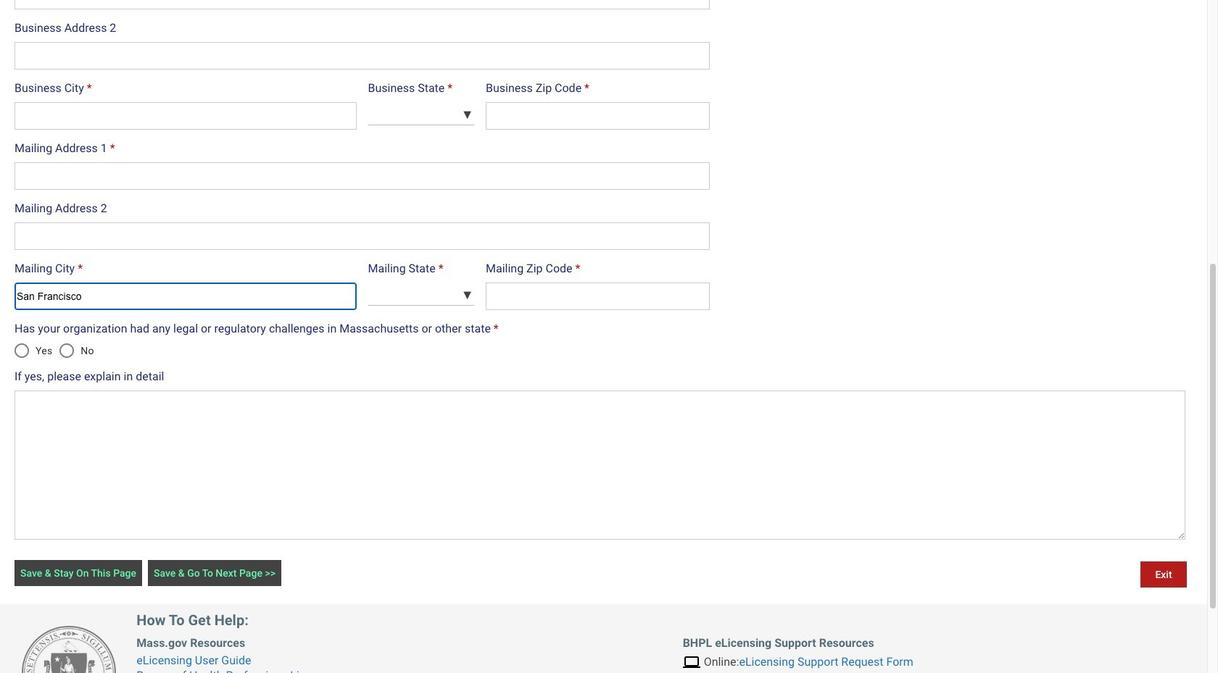 Task type: vqa. For each thing, say whether or not it's contained in the screenshot.
Massachusetts State Seal image
yes



Task type: locate. For each thing, give the bounding box(es) containing it.
None text field
[[15, 0, 710, 9], [486, 102, 710, 130], [15, 223, 710, 250], [486, 283, 710, 310], [15, 391, 1185, 540], [15, 0, 710, 9], [486, 102, 710, 130], [15, 223, 710, 250], [486, 283, 710, 310], [15, 391, 1185, 540]]

None text field
[[15, 42, 710, 70], [15, 102, 356, 130], [15, 162, 710, 190], [15, 283, 356, 310], [15, 42, 710, 70], [15, 102, 356, 130], [15, 162, 710, 190], [15, 283, 356, 310]]

option group
[[6, 333, 101, 368]]



Task type: describe. For each thing, give the bounding box(es) containing it.
massachusetts state seal image
[[22, 626, 116, 674]]



